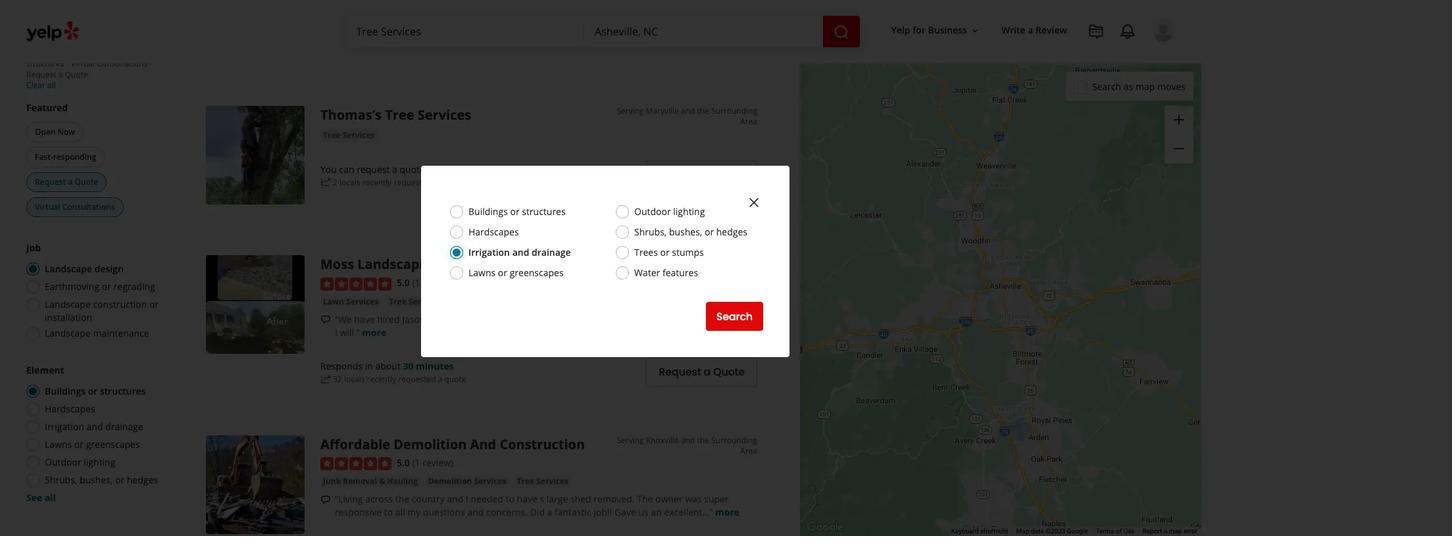 Task type: vqa. For each thing, say whether or not it's contained in the screenshot.
TREES OR STUMPS
yes



Task type: describe. For each thing, give the bounding box(es) containing it.
0 horizontal spatial lawns or greenscapes
[[45, 438, 140, 451]]

responds for responds in about 30 minutes
[[320, 360, 363, 373]]

super
[[704, 493, 729, 505]]

responds in about 30 minutes
[[320, 360, 454, 373]]

of
[[1116, 528, 1122, 535]]

requested inside responds in about 7 hours 5 locals recently requested a quote
[[394, 45, 431, 56]]

services up large
[[536, 476, 569, 487]]

junk
[[323, 476, 341, 487]]

data
[[1031, 528, 1044, 535]]

all for clear all
[[47, 80, 56, 91]]

or inside landscape construction or installation
[[149, 298, 159, 311]]

©2023
[[1046, 528, 1066, 535]]

0 horizontal spatial hedges
[[127, 474, 158, 486]]

quote inside responds in about 7 hours 5 locals recently requested a quote
[[440, 45, 462, 56]]

consultations inside • virtual consultations • request a quote
[[97, 58, 147, 69]]

a inside group
[[68, 176, 73, 188]]

0 horizontal spatial drainage
[[105, 420, 143, 433]]

"living
[[335, 493, 363, 505]]

fast-
[[35, 151, 53, 163]]

fast-responding button
[[26, 147, 105, 167]]

twice.
[[428, 313, 452, 325]]

area inside serving maryville and the surrounding area
[[740, 116, 757, 127]]

filters
[[34, 34, 61, 46]]

request
[[357, 163, 390, 176]]

option group containing job
[[22, 241, 163, 344]]

earthmoving or regrading
[[45, 280, 155, 293]]

gave
[[615, 506, 636, 518]]

2 locals recently requested a quote
[[333, 177, 462, 188]]

keyboard
[[951, 528, 979, 535]]

a inside • virtual consultations • request a quote
[[58, 69, 63, 80]]

minutes
[[416, 360, 454, 373]]

(1 for demolition
[[412, 456, 420, 469]]

2 vertical spatial tree services link
[[514, 475, 571, 488]]

search for search
[[716, 309, 753, 324]]

structures inside search dialog
[[522, 205, 566, 218]]

16 chevron down v2 image
[[970, 25, 980, 36]]

option group containing element
[[22, 364, 163, 505]]

design
[[94, 263, 124, 275]]

1 vertical spatial i
[[335, 326, 337, 339]]

now
[[58, 126, 75, 138]]

landscape construction or installation
[[45, 298, 159, 324]]

about for 30
[[375, 360, 401, 373]]

construction
[[500, 435, 585, 453]]

i'm
[[719, 313, 732, 325]]

tree up "living across the country and i needed to have s large shed removed. the owner was super responsive to all my questions and concerns. did a fantastic job!! gave us an excellent…"
[[517, 476, 534, 487]]

1 vertical spatial lighting
[[84, 456, 115, 468]]

maintenance
[[93, 327, 149, 340]]

2 vertical spatial buildings or structures
[[45, 385, 146, 397]]

irrigation and drainage inside search dialog
[[468, 246, 571, 259]]

irrigation and drainage inside option group
[[45, 420, 143, 433]]

virtual inside • virtual consultations • request a quote
[[71, 58, 95, 69]]

5.0 for demolition
[[397, 456, 410, 469]]

removed.
[[594, 493, 635, 505]]

request a quote inside featured group
[[35, 176, 98, 188]]

job!!
[[594, 506, 612, 518]]

5 star rating image for affordable
[[320, 457, 391, 470]]

concerns.
[[486, 506, 528, 518]]

quote inside featured group
[[75, 176, 98, 188]]

responsive
[[335, 506, 382, 518]]

regrading
[[114, 280, 155, 293]]

0 vertical spatial tree services
[[389, 296, 441, 307]]

"we have hired jason twice. he works nonstop. i would not hesitate to hire him again and i'm sure i will."
[[335, 313, 754, 339]]

serving for affordable demolition and construction
[[617, 435, 644, 446]]

fantastic
[[555, 506, 591, 518]]

0 horizontal spatial greenscapes
[[86, 438, 140, 451]]

jason
[[402, 313, 425, 325]]

shrubs, inside search dialog
[[634, 226, 667, 238]]

consultations inside button
[[62, 201, 115, 213]]

5.0 (1 review) for demolition
[[397, 456, 454, 469]]

affordable demolition and construction image
[[206, 435, 305, 534]]

moss landscaping link
[[320, 255, 440, 273]]

search image
[[833, 24, 849, 40]]

the for thomas's tree services
[[697, 105, 709, 117]]

you can request a quote from this business
[[320, 163, 506, 176]]

lawn services button
[[320, 295, 381, 308]]

was
[[685, 493, 702, 505]]

virtual consultations button
[[26, 197, 123, 217]]

"we
[[335, 313, 352, 325]]

open
[[35, 126, 56, 138]]

affordable
[[320, 435, 390, 453]]

zoom out image
[[1171, 141, 1187, 157]]

16 trending v2 image for you can request a quote from this business
[[320, 177, 331, 188]]

demolition inside button
[[428, 476, 472, 487]]

country
[[412, 493, 445, 505]]

from
[[427, 163, 448, 176]]

clear all
[[26, 80, 56, 91]]

"living across the country and i needed to have s large shed removed. the owner was super responsive to all my questions and concerns. did a fantastic job!! gave us an excellent…"
[[335, 493, 729, 518]]

keyboard shortcuts button
[[951, 527, 1008, 536]]

to inside "we have hired jason twice. he works nonstop. i would not hesitate to hire him again and i'm sure i will."
[[625, 313, 634, 325]]

outdoor lighting inside option group
[[45, 456, 115, 468]]

excellent…"
[[664, 506, 713, 518]]

0 horizontal spatial lawns
[[45, 438, 72, 451]]

terms of use link
[[1096, 528, 1135, 535]]

1 horizontal spatial structures
[[100, 385, 146, 397]]

have inside "living across the country and i needed to have s large shed removed. the owner was super responsive to all my questions and concerns. did a fantastic job!! gave us an excellent…"
[[517, 493, 537, 505]]

search button
[[706, 302, 763, 331]]

owner
[[655, 493, 683, 505]]

30
[[403, 360, 414, 373]]

landscape for landscape maintenance
[[45, 327, 91, 340]]

more link for affordable demolition and construction
[[715, 506, 740, 518]]

knoxville for affordable demolition and construction
[[646, 435, 679, 446]]

16 trending v2 image for responds in about
[[320, 374, 331, 385]]

lawn
[[323, 296, 344, 307]]

google image
[[803, 519, 847, 536]]

services up from
[[418, 106, 471, 124]]

buildings inside buildings or structures
[[99, 47, 133, 58]]

landscape design
[[45, 263, 124, 275]]

lawn services
[[323, 296, 378, 307]]

shed
[[570, 493, 591, 505]]

can
[[339, 163, 354, 176]]

hired
[[377, 313, 400, 325]]

did
[[530, 506, 545, 518]]

map data ©2023 google
[[1016, 528, 1088, 535]]

for
[[913, 24, 926, 36]]

and
[[470, 435, 496, 453]]

i inside "living across the country and i needed to have s large shed removed. the owner was super responsive to all my questions and concerns. did a fantastic job!! gave us an excellent…"
[[466, 493, 468, 505]]

this
[[451, 163, 466, 176]]

in for 7
[[365, 31, 373, 43]]

moss landscaping image
[[206, 255, 305, 354]]

outdoor inside option group
[[45, 456, 81, 468]]

1 vertical spatial to
[[506, 493, 514, 505]]

job
[[26, 241, 41, 254]]

write a review
[[1001, 24, 1067, 36]]

0 vertical spatial buildings or structures
[[26, 47, 143, 69]]

0 horizontal spatial buildings
[[45, 385, 86, 397]]

0 vertical spatial demolition
[[394, 435, 467, 453]]

us
[[639, 506, 649, 518]]

&
[[379, 476, 385, 487]]

map for moves
[[1136, 80, 1155, 92]]

he
[[455, 313, 467, 325]]

map for error
[[1169, 528, 1182, 535]]

2 horizontal spatial i
[[538, 313, 540, 325]]

1 horizontal spatial tree services
[[517, 476, 569, 487]]

not
[[572, 313, 586, 325]]

irrigation inside option group
[[45, 420, 84, 433]]

5.0 for landscaping
[[397, 276, 410, 289]]

32 locals recently requested a quote
[[333, 374, 466, 385]]

write
[[1001, 24, 1026, 36]]

request inside featured group
[[35, 176, 66, 188]]

hedges inside search dialog
[[716, 226, 747, 238]]

as
[[1124, 80, 1133, 92]]

report a map error
[[1143, 528, 1197, 535]]

clear all link
[[26, 80, 56, 91]]

locals inside responds in about 7 hours 5 locals recently requested a quote
[[340, 45, 360, 56]]

see
[[26, 491, 42, 504]]

search as map moves
[[1092, 80, 1186, 92]]

trees
[[634, 246, 658, 259]]



Task type: locate. For each thing, give the bounding box(es) containing it.
(1 up "hauling"
[[412, 456, 420, 469]]

1 responds from the top
[[320, 31, 363, 43]]

clear
[[26, 80, 45, 91]]

fast-responding
[[35, 151, 96, 163]]

search left as
[[1092, 80, 1121, 92]]

tree services link down thomas's
[[320, 129, 377, 142]]

and inside "we have hired jason twice. he works nonstop. i would not hesitate to hire him again and i'm sure i will."
[[700, 313, 717, 325]]

responds up 5
[[320, 31, 363, 43]]

•
[[66, 58, 69, 69], [149, 58, 152, 69]]

yelp for business
[[891, 24, 967, 36]]

tree right thomas's
[[385, 106, 414, 124]]

requested down you can request a quote from this business
[[394, 177, 431, 188]]

2 serving from the top
[[617, 255, 644, 266]]

to up "concerns." in the bottom of the page
[[506, 493, 514, 505]]

more down super
[[715, 506, 740, 518]]

recently for responds in about
[[367, 374, 396, 385]]

more down hired
[[362, 326, 386, 339]]

2 vertical spatial buildings
[[45, 385, 86, 397]]

review) down affordable demolition and construction
[[423, 456, 454, 469]]

None search field
[[346, 16, 862, 47]]

2 in from the top
[[365, 360, 373, 373]]

more link down super
[[715, 506, 740, 518]]

recently for you can request a quote from this business
[[362, 177, 392, 188]]

search right again
[[716, 309, 753, 324]]

the up "was"
[[697, 435, 709, 446]]

1 vertical spatial all
[[45, 491, 56, 504]]

and
[[681, 105, 695, 117], [512, 246, 529, 259], [681, 255, 695, 266], [700, 313, 717, 325], [87, 420, 103, 433], [681, 435, 695, 446], [447, 493, 463, 505], [467, 506, 484, 518]]

tree services link for thomas's tree services "link"
[[320, 129, 377, 142]]

lawn services link
[[320, 295, 381, 308]]

16 trending v2 image left 32
[[320, 374, 331, 385]]

or
[[135, 47, 143, 58], [510, 205, 520, 218], [705, 226, 714, 238], [660, 246, 670, 259], [498, 266, 507, 279], [102, 280, 111, 293], [149, 298, 159, 311], [88, 385, 98, 397], [74, 438, 84, 451], [115, 474, 124, 486]]

requested for you can request a quote from this business
[[394, 177, 431, 188]]

the inside "living across the country and i needed to have s large shed removed. the owner was super responsive to all my questions and concerns. did a fantastic job!! gave us an excellent…"
[[395, 493, 409, 505]]

serving for moss landscaping
[[617, 255, 644, 266]]

questions
[[423, 506, 465, 518]]

the up "features" at the left
[[697, 255, 709, 266]]

have up will."
[[354, 313, 375, 325]]

tree services link up jason
[[386, 295, 443, 308]]

1 vertical spatial review)
[[423, 456, 454, 469]]

terms
[[1096, 528, 1114, 535]]

5.0 down landscaping
[[397, 276, 410, 289]]

tree services button up jason
[[386, 295, 443, 308]]

knoxville up owner
[[646, 435, 679, 446]]

about for 7
[[375, 31, 401, 43]]

irrigation and drainage
[[468, 246, 571, 259], [45, 420, 143, 433]]

0 vertical spatial recently
[[362, 45, 392, 56]]

shrubs, up trees
[[634, 226, 667, 238]]

featured group
[[24, 101, 163, 220]]

0 vertical spatial requested
[[394, 45, 431, 56]]

structures inside buildings or structures
[[26, 58, 64, 69]]

landscape maintenance
[[45, 327, 149, 340]]

quote inside • virtual consultations • request a quote
[[65, 69, 88, 80]]

buildings inside search dialog
[[468, 205, 508, 218]]

moves
[[1157, 80, 1186, 92]]

map
[[1016, 528, 1029, 535]]

virtual inside button
[[35, 201, 60, 213]]

1 horizontal spatial tree services button
[[386, 295, 443, 308]]

2 vertical spatial surrounding
[[711, 435, 757, 446]]

1 vertical spatial hedges
[[127, 474, 158, 486]]

3 surrounding from the top
[[711, 435, 757, 446]]

area for affordable demolition and construction
[[740, 445, 757, 456]]

landscape inside landscape construction or installation
[[45, 298, 91, 311]]

2 vertical spatial all
[[395, 506, 405, 518]]

responds for responds in about 7 hours 5 locals recently requested a quote
[[320, 31, 363, 43]]

0 vertical spatial surrounding
[[711, 105, 757, 117]]

1 vertical spatial demolition
[[428, 476, 472, 487]]

in inside responds in about 7 hours 5 locals recently requested a quote
[[365, 31, 373, 43]]

the right maryville
[[697, 105, 709, 117]]

in up 32 locals recently requested a quote
[[365, 360, 373, 373]]

tree services link
[[320, 129, 377, 142], [386, 295, 443, 308], [514, 475, 571, 488]]

i left will."
[[335, 326, 337, 339]]

1 • from the left
[[66, 58, 69, 69]]

more link down hired
[[362, 326, 386, 339]]

0 vertical spatial map
[[1136, 80, 1155, 92]]

map right as
[[1136, 80, 1155, 92]]

close image
[[746, 195, 762, 210]]

services inside the demolition services button
[[474, 476, 506, 487]]

services up jason
[[409, 296, 441, 307]]

locals for you can request a quote from this business
[[340, 177, 360, 188]]

(1 for landscaping
[[412, 276, 420, 289]]

landscape for landscape design
[[45, 263, 92, 275]]

use
[[1124, 528, 1135, 535]]

2 5 star rating image from the top
[[320, 457, 391, 470]]

2 about from the top
[[375, 360, 401, 373]]

1 horizontal spatial irrigation
[[468, 246, 510, 259]]

1 horizontal spatial virtual
[[71, 58, 95, 69]]

moss landscaping
[[320, 255, 440, 273]]

0 horizontal spatial shrubs, bushes, or hedges
[[45, 474, 158, 486]]

serving knoxville and the surrounding area
[[617, 255, 757, 276], [617, 435, 757, 456]]

lawns up see all
[[45, 438, 72, 451]]

search dialog
[[0, 0, 1452, 536]]

outdoor lighting
[[634, 205, 705, 218], [45, 456, 115, 468]]

knoxville for moss landscaping
[[646, 255, 679, 266]]

write a review link
[[996, 19, 1072, 42]]

tree services button down thomas's
[[320, 129, 377, 142]]

user actions element
[[881, 16, 1194, 97]]

notifications image
[[1120, 24, 1136, 39]]

group
[[1165, 106, 1194, 164]]

1 vertical spatial shrubs, bushes, or hedges
[[45, 474, 158, 486]]

junk removal & hauling
[[323, 476, 418, 487]]

see all button
[[26, 491, 56, 504]]

removal
[[343, 476, 377, 487]]

2 serving knoxville and the surrounding area from the top
[[617, 435, 757, 456]]

1 vertical spatial requested
[[394, 177, 431, 188]]

i left would
[[538, 313, 540, 325]]

0 vertical spatial (1
[[412, 276, 420, 289]]

0 horizontal spatial map
[[1136, 80, 1155, 92]]

area
[[740, 116, 757, 127], [740, 265, 757, 276], [740, 445, 757, 456]]

irrigation
[[468, 246, 510, 259], [45, 420, 84, 433]]

area for moss landscaping
[[740, 265, 757, 276]]

element
[[26, 364, 64, 376]]

0 vertical spatial greenscapes
[[510, 266, 564, 279]]

1 landscape from the top
[[45, 263, 92, 275]]

(1
[[412, 276, 420, 289], [412, 456, 420, 469]]

greenscapes inside search dialog
[[510, 266, 564, 279]]

him
[[656, 313, 672, 325]]

surrounding
[[711, 105, 757, 117], [711, 255, 757, 266], [711, 435, 757, 446]]

1 horizontal spatial lawns
[[468, 266, 496, 279]]

open now button
[[26, 122, 84, 142]]

serving up the
[[617, 435, 644, 446]]

search for search as map moves
[[1092, 80, 1121, 92]]

to left hire on the left bottom
[[625, 313, 634, 325]]

16 trending v2 image
[[320, 177, 331, 188], [320, 374, 331, 385]]

0 horizontal spatial i
[[335, 326, 337, 339]]

locals right 32
[[344, 374, 365, 385]]

2 option group from the top
[[22, 364, 163, 505]]

i down the demolition services button
[[466, 493, 468, 505]]

• virtual consultations • request a quote
[[26, 58, 152, 80]]

1 vertical spatial outdoor lighting
[[45, 456, 115, 468]]

buildings or structures inside search dialog
[[468, 205, 566, 218]]

0 horizontal spatial virtual
[[35, 201, 60, 213]]

locals down can
[[340, 177, 360, 188]]

locals
[[340, 45, 360, 56], [340, 177, 360, 188], [344, 374, 365, 385]]

locals right 5
[[340, 45, 360, 56]]

services
[[418, 106, 471, 124], [343, 130, 375, 141], [346, 296, 378, 307], [409, 296, 441, 307], [474, 476, 506, 487], [536, 476, 569, 487]]

1 vertical spatial 5.0
[[397, 456, 410, 469]]

needed
[[471, 493, 503, 505]]

the inside serving maryville and the surrounding area
[[697, 105, 709, 117]]

1 vertical spatial buildings
[[468, 205, 508, 218]]

bushes, inside search dialog
[[669, 226, 702, 238]]

and inside search dialog
[[512, 246, 529, 259]]

0 horizontal spatial lighting
[[84, 456, 115, 468]]

2 area from the top
[[740, 265, 757, 276]]

2 vertical spatial to
[[384, 506, 393, 518]]

2 5.0 from the top
[[397, 456, 410, 469]]

0 vertical spatial irrigation
[[468, 246, 510, 259]]

1 horizontal spatial lighting
[[673, 205, 705, 218]]

tree services button for thomas's tree services "link"
[[320, 129, 377, 142]]

have inside "we have hired jason twice. he works nonstop. i would not hesitate to hire him again and i'm sure i will."
[[354, 313, 375, 325]]

demolition
[[394, 435, 467, 453], [428, 476, 472, 487]]

about left 7
[[375, 31, 401, 43]]

1 vertical spatial serving
[[617, 255, 644, 266]]

hardscapes inside option group
[[45, 403, 95, 415]]

shrubs, bushes, or hedges inside search dialog
[[634, 226, 747, 238]]

requested down 30
[[398, 374, 436, 385]]

featured
[[26, 101, 68, 114]]

0 vertical spatial more
[[362, 326, 386, 339]]

all inside "living across the country and i needed to have s large shed removed. the owner was super responsive to all my questions and concerns. did a fantastic job!! gave us an excellent…"
[[395, 506, 405, 518]]

0 horizontal spatial structures
[[26, 58, 64, 69]]

report a map error link
[[1143, 528, 1197, 535]]

have left s
[[517, 493, 537, 505]]

again
[[675, 313, 698, 325]]

1 serving from the top
[[617, 105, 644, 117]]

1 vertical spatial more link
[[715, 506, 740, 518]]

moss
[[320, 255, 354, 273]]

lawns
[[468, 266, 496, 279], [45, 438, 72, 451]]

outdoor lighting up see all
[[45, 456, 115, 468]]

shrubs, up see all
[[45, 474, 77, 486]]

2 5.0 (1 review) from the top
[[397, 456, 454, 469]]

0 vertical spatial outdoor lighting
[[634, 205, 705, 218]]

0 vertical spatial outdoor
[[634, 205, 671, 218]]

2 horizontal spatial structures
[[522, 205, 566, 218]]

1 vertical spatial about
[[375, 360, 401, 373]]

2 surrounding from the top
[[711, 255, 757, 266]]

keyboard shortcuts
[[951, 528, 1008, 535]]

you
[[320, 163, 337, 176]]

2 review) from the top
[[423, 456, 454, 469]]

features
[[662, 266, 698, 279]]

2 landscape from the top
[[45, 298, 91, 311]]

shrubs, bushes, or hedges up stumps
[[634, 226, 747, 238]]

services down thomas's
[[343, 130, 375, 141]]

buildings or structures down the filters
[[26, 47, 143, 69]]

7
[[403, 31, 408, 43]]

tree services up s
[[517, 476, 569, 487]]

landscape up installation
[[45, 298, 91, 311]]

3 landscape from the top
[[45, 327, 91, 340]]

1 vertical spatial knoxville
[[646, 435, 679, 446]]

lawns or greenscapes
[[468, 266, 564, 279], [45, 438, 140, 451]]

2 horizontal spatial buildings
[[468, 205, 508, 218]]

16 speech v2 image
[[320, 315, 331, 325]]

search
[[1092, 80, 1121, 92], [716, 309, 753, 324]]

1 horizontal spatial have
[[517, 493, 537, 505]]

to down across
[[384, 506, 393, 518]]

1 vertical spatial landscape
[[45, 298, 91, 311]]

shrubs, inside option group
[[45, 474, 77, 486]]

drainage inside search dialog
[[532, 246, 571, 259]]

0 vertical spatial have
[[354, 313, 375, 325]]

1 horizontal spatial shrubs, bushes, or hedges
[[634, 226, 747, 238]]

about inside responds in about 7 hours 5 locals recently requested a quote
[[375, 31, 401, 43]]

demolition up country on the left bottom of page
[[428, 476, 472, 487]]

0 vertical spatial responds
[[320, 31, 363, 43]]

2 vertical spatial i
[[466, 493, 468, 505]]

map
[[1136, 80, 1155, 92], [1169, 528, 1182, 535]]

0 vertical spatial knoxville
[[646, 255, 679, 266]]

2 responds from the top
[[320, 360, 363, 373]]

error
[[1184, 528, 1197, 535]]

lighting
[[673, 205, 705, 218], [84, 456, 115, 468]]

1 about from the top
[[375, 31, 401, 43]]

a inside "living across the country and i needed to have s large shed removed. the owner was super responsive to all my questions and concerns. did a fantastic job!! gave us an excellent…"
[[547, 506, 552, 518]]

0 horizontal spatial tree services link
[[320, 129, 377, 142]]

construction
[[93, 298, 147, 311]]

1 5.0 from the top
[[397, 276, 410, 289]]

outdoor
[[634, 205, 671, 218], [45, 456, 81, 468]]

1 vertical spatial shrubs,
[[45, 474, 77, 486]]

1 surrounding from the top
[[711, 105, 757, 117]]

recently inside responds in about 7 hours 5 locals recently requested a quote
[[362, 45, 392, 56]]

1 vertical spatial lawns or greenscapes
[[45, 438, 140, 451]]

maryville
[[646, 105, 679, 117]]

serving for thomas's tree services
[[617, 105, 644, 117]]

0 vertical spatial landscape
[[45, 263, 92, 275]]

hardscapes down element
[[45, 403, 95, 415]]

2 knoxville from the top
[[646, 435, 679, 446]]

about
[[375, 31, 401, 43], [375, 360, 401, 373]]

across
[[365, 493, 393, 505]]

outdoor inside search dialog
[[634, 205, 671, 218]]

1 horizontal spatial hedges
[[716, 226, 747, 238]]

lawns inside search dialog
[[468, 266, 496, 279]]

0 horizontal spatial •
[[66, 58, 69, 69]]

2 vertical spatial tree services button
[[514, 475, 571, 488]]

review)
[[423, 276, 454, 289], [423, 456, 454, 469]]

1 vertical spatial option group
[[22, 364, 163, 505]]

landscape down installation
[[45, 327, 91, 340]]

5 star rating image
[[320, 277, 391, 291], [320, 457, 391, 470]]

serving knoxville and the surrounding area for affordable demolition and construction
[[617, 435, 757, 456]]

review) up twice.
[[423, 276, 454, 289]]

1 horizontal spatial shrubs,
[[634, 226, 667, 238]]

more for affordable demolition and construction
[[715, 506, 740, 518]]

0 horizontal spatial to
[[384, 506, 393, 518]]

landscape up 'earthmoving' on the bottom
[[45, 263, 92, 275]]

services up "we
[[346, 296, 378, 307]]

map region
[[774, 0, 1279, 536]]

1 horizontal spatial outdoor
[[634, 205, 671, 218]]

the up my
[[395, 493, 409, 505]]

32
[[333, 374, 342, 385]]

tree services button up s
[[514, 475, 571, 488]]

1 16 trending v2 image from the top
[[320, 177, 331, 188]]

landscape for landscape construction or installation
[[45, 298, 91, 311]]

tree services up jason
[[389, 296, 441, 307]]

drainage
[[532, 246, 571, 259], [105, 420, 143, 433]]

requested down 7
[[394, 45, 431, 56]]

and inside serving maryville and the surrounding area
[[681, 105, 695, 117]]

1 horizontal spatial greenscapes
[[510, 266, 564, 279]]

0 vertical spatial virtual
[[71, 58, 95, 69]]

2 • from the left
[[149, 58, 152, 69]]

requested for responds in about
[[398, 374, 436, 385]]

requested
[[394, 45, 431, 56], [394, 177, 431, 188], [398, 374, 436, 385]]

google
[[1067, 528, 1088, 535]]

or inside buildings or structures
[[135, 47, 143, 58]]

recently down the responds in about 30 minutes
[[367, 374, 396, 385]]

5.0 (1 review) for landscaping
[[397, 276, 454, 289]]

hire
[[636, 313, 653, 325]]

4 filters
[[26, 34, 61, 46]]

1 vertical spatial tree services link
[[386, 295, 443, 308]]

1 vertical spatial consultations
[[62, 201, 115, 213]]

0 vertical spatial 5 star rating image
[[320, 277, 391, 291]]

in left 7
[[365, 31, 373, 43]]

serving up water
[[617, 255, 644, 266]]

1 vertical spatial outdoor
[[45, 456, 81, 468]]

review) for demolition
[[423, 456, 454, 469]]

all left my
[[395, 506, 405, 518]]

business
[[469, 163, 506, 176]]

serving left maryville
[[617, 105, 644, 117]]

0 horizontal spatial bushes,
[[80, 474, 113, 486]]

2 horizontal spatial tree services link
[[514, 475, 571, 488]]

2
[[333, 177, 338, 188]]

nonstop.
[[497, 313, 535, 325]]

2 vertical spatial serving
[[617, 435, 644, 446]]

installation
[[45, 311, 92, 324]]

about up 32 locals recently requested a quote
[[375, 360, 401, 373]]

sure
[[735, 313, 754, 325]]

tree up hired
[[389, 296, 406, 307]]

1 vertical spatial structures
[[522, 205, 566, 218]]

5 star rating image for moss
[[320, 277, 391, 291]]

junk removal & hauling link
[[320, 475, 420, 488]]

review
[[1036, 24, 1067, 36]]

recently right 5
[[362, 45, 392, 56]]

4
[[26, 34, 32, 46]]

responds up 32
[[320, 360, 363, 373]]

16 trending v2 image left the 2
[[320, 177, 331, 188]]

water
[[634, 266, 660, 279]]

1 vertical spatial area
[[740, 265, 757, 276]]

0 horizontal spatial outdoor
[[45, 456, 81, 468]]

1 (1 from the top
[[412, 276, 420, 289]]

0 vertical spatial to
[[625, 313, 634, 325]]

(1 down landscaping
[[412, 276, 420, 289]]

trees or stumps
[[634, 246, 704, 259]]

request inside • virtual consultations • request a quote
[[26, 69, 56, 80]]

review) for landscaping
[[423, 276, 454, 289]]

5.0 up "hauling"
[[397, 456, 410, 469]]

all right see at the bottom
[[45, 491, 56, 504]]

buildings
[[99, 47, 133, 58], [468, 205, 508, 218], [45, 385, 86, 397]]

buildings or structures down business
[[468, 205, 566, 218]]

lawns or greenscapes inside search dialog
[[468, 266, 564, 279]]

shrubs,
[[634, 226, 667, 238], [45, 474, 77, 486]]

services up needed
[[474, 476, 506, 487]]

more for moss landscaping
[[362, 326, 386, 339]]

all right clear on the top of page
[[47, 80, 56, 91]]

hardscapes down business
[[468, 226, 519, 238]]

more link for moss landscaping
[[362, 326, 386, 339]]

tree services button for lawn services link
[[386, 295, 443, 308]]

0 vertical spatial locals
[[340, 45, 360, 56]]

locals for responds in about
[[344, 374, 365, 385]]

3 serving from the top
[[617, 435, 644, 446]]

a inside responds in about 7 hours 5 locals recently requested a quote
[[433, 45, 438, 56]]

1 vertical spatial virtual
[[35, 201, 60, 213]]

option group
[[22, 241, 163, 344], [22, 364, 163, 505]]

outdoor lighting up trees or stumps
[[634, 205, 705, 218]]

1 5 star rating image from the top
[[320, 277, 391, 291]]

1 vertical spatial recently
[[362, 177, 392, 188]]

1 vertical spatial serving knoxville and the surrounding area
[[617, 435, 757, 456]]

0 vertical spatial about
[[375, 31, 401, 43]]

2 (1 from the top
[[412, 456, 420, 469]]

responds inside responds in about 7 hours 5 locals recently requested a quote
[[320, 31, 363, 43]]

open now
[[35, 126, 75, 138]]

1 in from the top
[[365, 31, 373, 43]]

the for moss landscaping
[[697, 255, 709, 266]]

projects image
[[1088, 24, 1104, 39]]

5 star rating image up lawn services
[[320, 277, 391, 291]]

map left error
[[1169, 528, 1182, 535]]

irrigation inside search dialog
[[468, 246, 510, 259]]

buildings or structures down element
[[45, 385, 146, 397]]

lighting inside search dialog
[[673, 205, 705, 218]]

serving inside serving maryville and the surrounding area
[[617, 105, 644, 117]]

outdoor up trees
[[634, 205, 671, 218]]

tree services link for lawn services link
[[386, 295, 443, 308]]

1 option group from the top
[[22, 241, 163, 344]]

0 vertical spatial hedges
[[716, 226, 747, 238]]

the for affordable demolition and construction
[[697, 435, 709, 446]]

tree
[[385, 106, 414, 124], [323, 130, 341, 141], [389, 296, 406, 307], [517, 476, 534, 487]]

0 horizontal spatial hardscapes
[[45, 403, 95, 415]]

1 serving knoxville and the surrounding area from the top
[[617, 255, 757, 276]]

0 horizontal spatial tree services
[[389, 296, 441, 307]]

0 vertical spatial 5.0 (1 review)
[[397, 276, 454, 289]]

surrounding for moss landscaping
[[711, 255, 757, 266]]

services inside lawn services button
[[346, 296, 378, 307]]

shrubs, bushes, or hedges up the see all button
[[45, 474, 158, 486]]

1 vertical spatial have
[[517, 493, 537, 505]]

recently down request
[[362, 177, 392, 188]]

water features
[[634, 266, 698, 279]]

terms of use
[[1096, 528, 1135, 535]]

16 speech v2 image
[[320, 495, 331, 505]]

surrounding inside serving maryville and the surrounding area
[[711, 105, 757, 117]]

1 5.0 (1 review) from the top
[[397, 276, 454, 289]]

in for 30
[[365, 360, 373, 373]]

5 star rating image up removal
[[320, 457, 391, 470]]

in
[[365, 31, 373, 43], [365, 360, 373, 373]]

0 vertical spatial hardscapes
[[468, 226, 519, 238]]

1 horizontal spatial to
[[506, 493, 514, 505]]

all for see all
[[45, 491, 56, 504]]

5.0 (1 review) down landscaping
[[397, 276, 454, 289]]

knoxville up water features
[[646, 255, 679, 266]]

0 horizontal spatial more link
[[362, 326, 386, 339]]

0 horizontal spatial outdoor lighting
[[45, 456, 115, 468]]

lawns up works
[[468, 266, 496, 279]]

5.0 (1 review) up "hauling"
[[397, 456, 454, 469]]

0 horizontal spatial more
[[362, 326, 386, 339]]

1 knoxville from the top
[[646, 255, 679, 266]]

yelp
[[891, 24, 910, 36]]

responding
[[53, 151, 96, 163]]

0 horizontal spatial have
[[354, 313, 375, 325]]

1 area from the top
[[740, 116, 757, 127]]

2 vertical spatial landscape
[[45, 327, 91, 340]]

1 vertical spatial 16 trending v2 image
[[320, 374, 331, 385]]

search inside button
[[716, 309, 753, 324]]

1 vertical spatial 5 star rating image
[[320, 457, 391, 470]]

5
[[333, 45, 338, 56]]

0 vertical spatial buildings
[[99, 47, 133, 58]]

business
[[928, 24, 967, 36]]

demolition up "hauling"
[[394, 435, 467, 453]]

3 area from the top
[[740, 445, 757, 456]]

zoom in image
[[1171, 112, 1187, 127]]

surrounding for affordable demolition and construction
[[711, 435, 757, 446]]

2 16 trending v2 image from the top
[[320, 374, 331, 385]]

tree down thomas's
[[323, 130, 341, 141]]

outdoor up see all
[[45, 456, 81, 468]]

serving knoxville and the surrounding area for moss landscaping
[[617, 255, 757, 276]]

hardscapes inside search dialog
[[468, 226, 519, 238]]

tree services link up s
[[514, 475, 571, 488]]

0 vertical spatial review)
[[423, 276, 454, 289]]

1 review) from the top
[[423, 276, 454, 289]]

2 vertical spatial requested
[[398, 374, 436, 385]]

thomas's tree services image
[[206, 106, 305, 205]]

outdoor lighting inside search dialog
[[634, 205, 705, 218]]



